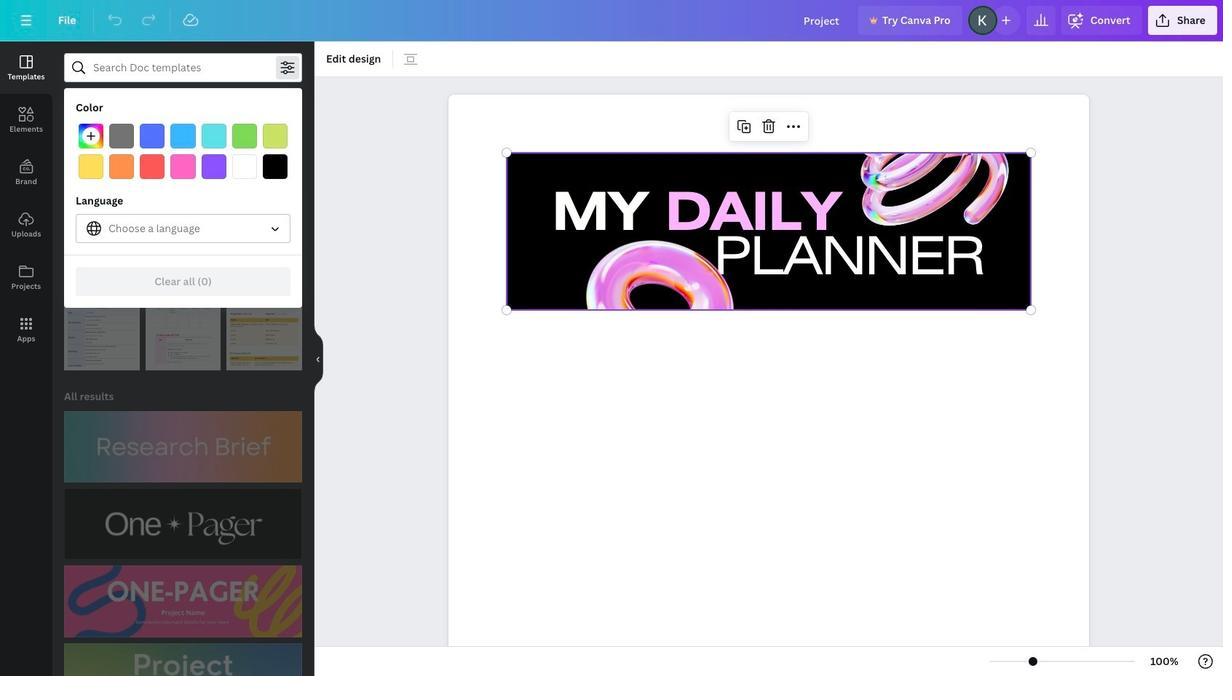 Task type: describe. For each thing, give the bounding box(es) containing it.
Grass green button
[[232, 124, 257, 149]]

Royal blue button
[[140, 124, 165, 149]]

Purple button
[[201, 154, 226, 179]]

Design title text field
[[792, 6, 852, 35]]

light blue image
[[171, 124, 196, 149]]

Black button
[[263, 154, 288, 179]]

Light blue button
[[171, 124, 196, 149]]

project overview docs banner in light green blue vibrant professional style image
[[64, 643, 302, 676]]

hide image
[[314, 324, 323, 394]]

black image
[[263, 154, 288, 179]]

Orange button
[[109, 154, 134, 179]]

Turquoise blue button
[[201, 124, 226, 149]]

Zoom button
[[1141, 650, 1188, 673]]

project overview/one-pager professional docs banner in pink dark blue yellow playful abstract style image
[[64, 566, 302, 637]]

side panel tab list
[[0, 41, 52, 356]]

research brief docs banner in orange teal pink soft pastels style image
[[64, 412, 302, 483]]

yellow image
[[79, 154, 103, 179]]

main menu bar
[[0, 0, 1223, 41]]



Task type: vqa. For each thing, say whether or not it's contained in the screenshot.
Light Blue button
yes



Task type: locate. For each thing, give the bounding box(es) containing it.
purple image
[[201, 154, 226, 179], [201, 154, 226, 179]]

Lime button
[[263, 124, 288, 149]]

Coral red button
[[140, 154, 165, 179]]

add a new color image
[[79, 124, 103, 149], [79, 124, 103, 149]]

pink image
[[171, 154, 196, 179], [171, 154, 196, 179]]

lime image
[[263, 124, 288, 149]]

black image
[[263, 154, 288, 179]]

one pager doc image
[[64, 273, 140, 371]]

turquoise blue image
[[201, 124, 226, 149], [201, 124, 226, 149]]

yellow image
[[79, 154, 103, 179]]

grass green image
[[232, 124, 257, 149], [232, 124, 257, 149]]

weekly planner doc in magenta light pink vibrant professional style image
[[145, 273, 221, 371]]

white image
[[232, 154, 257, 179]]

option group
[[76, 121, 290, 182]]

coral red image
[[140, 154, 165, 179]]

planner personal docs banner in black pink dark tech style image
[[64, 161, 302, 232]]

orange image
[[109, 154, 134, 179], [109, 154, 134, 179]]

Yellow button
[[79, 154, 103, 179]]

White button
[[232, 154, 257, 179]]

royal blue image
[[140, 124, 165, 149], [140, 124, 165, 149]]

None text field
[[448, 87, 1089, 676]]

project plan doc image
[[227, 273, 302, 371]]

Pink button
[[171, 154, 196, 179]]

light blue image
[[171, 124, 196, 149]]

lime image
[[263, 124, 288, 149]]

#737373 button
[[109, 124, 134, 149]]

#737373 image
[[109, 124, 134, 149], [109, 124, 134, 149]]

project overview/one-pager professional docs banner in black white sleek monochrome style image
[[64, 489, 302, 560]]

white image
[[232, 154, 257, 179]]

None button
[[76, 214, 290, 243]]

Search Doc templates search field
[[93, 54, 273, 82]]

coral red image
[[140, 154, 165, 179]]



